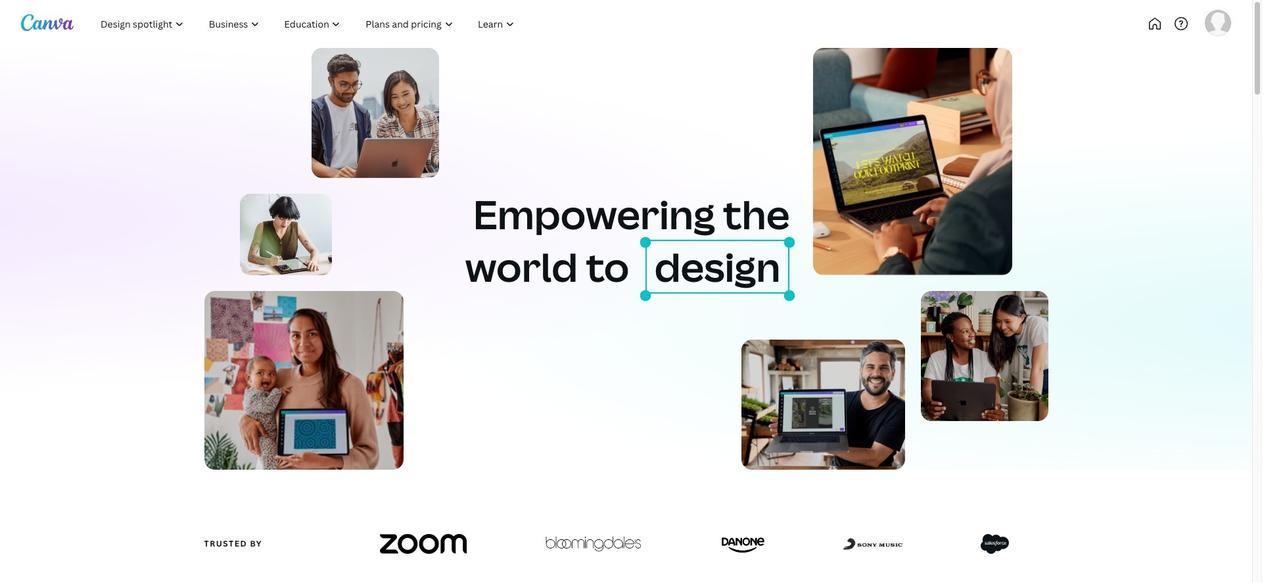 Task type: describe. For each thing, give the bounding box(es) containing it.
top level navigation element
[[89, 11, 571, 37]]



Task type: vqa. For each thing, say whether or not it's contained in the screenshot.
Mins
no



